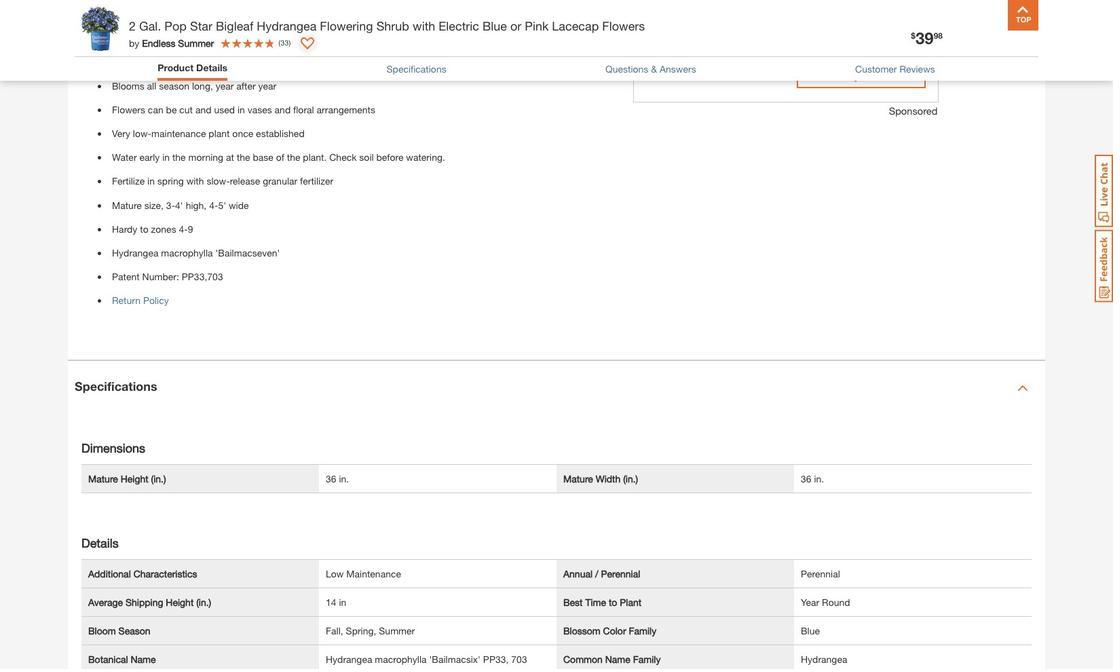 Task type: locate. For each thing, give the bounding box(es) containing it.
color
[[604, 626, 627, 637]]

with right shrub in the top of the page
[[413, 18, 436, 33]]

1 horizontal spatial with
[[322, 15, 340, 26]]

36
[[326, 474, 337, 485], [801, 474, 812, 485]]

weeks down star
[[121, 32, 149, 44]]

2 year from the left
[[258, 80, 277, 91]]

and right cut
[[196, 104, 212, 115]]

'bailmacseven'
[[216, 247, 280, 259]]

1 horizontal spatial summer
[[379, 626, 415, 637]]

1 horizontal spatial flowers
[[603, 18, 645, 33]]

appearing
[[386, 15, 429, 26]]

0 vertical spatial flowers
[[603, 18, 645, 33]]

0 horizontal spatial is
[[151, 15, 158, 26]]

2-
[[112, 32, 121, 44]]

details
[[196, 62, 228, 73], [82, 536, 119, 551]]

round
[[823, 597, 851, 609]]

4- right gal.
[[163, 32, 172, 44]]

1 horizontal spatial blue
[[801, 626, 820, 637]]

1 is from the left
[[151, 15, 158, 26]]

flowers right which
[[603, 18, 645, 33]]

summer
[[178, 37, 214, 49], [379, 626, 415, 637]]

size,
[[144, 199, 164, 211]]

0 horizontal spatial height
[[121, 474, 149, 485]]

summer down the star
[[178, 37, 214, 49]]

to left zones at the top left of the page
[[140, 223, 149, 235]]

macrophylla down the fall, spring, summer
[[375, 654, 427, 666]]

flowers down blooms
[[112, 104, 145, 115]]

by endless summer
[[129, 37, 214, 49]]

perfect
[[112, 56, 143, 67]]

name down season
[[131, 654, 156, 666]]

season
[[119, 626, 150, 637]]

0 horizontal spatial blue
[[483, 18, 507, 33]]

answers
[[660, 63, 697, 75]]

0 horizontal spatial summer
[[178, 37, 214, 49]]

plant
[[620, 597, 642, 609]]

macrophylla down 9
[[161, 247, 213, 259]]

water
[[112, 152, 137, 163]]

1 name from the left
[[131, 654, 156, 666]]

live chat image
[[1096, 155, 1114, 228]]

0 vertical spatial details
[[196, 62, 228, 73]]

mature height (in.)
[[88, 474, 166, 485]]

dimensions
[[82, 441, 145, 456]]

mature down dimensions
[[88, 474, 118, 485]]

1 horizontal spatial perennial
[[801, 569, 841, 580]]

quickest
[[176, 15, 212, 26]]

after up flowers can be cut and used in vases and floral arrangements
[[237, 80, 256, 91]]

specifications down appearing
[[387, 63, 447, 75]]

pop up by endless summer
[[165, 18, 187, 33]]

height down dimensions
[[121, 474, 149, 485]]

1 vertical spatial family
[[634, 654, 661, 666]]

mature width (in.)
[[564, 474, 639, 485]]

summer for by endless summer
[[178, 37, 214, 49]]

now
[[866, 67, 892, 82]]

summer right spring,
[[379, 626, 415, 637]]

1 horizontal spatial year
[[258, 80, 277, 91]]

blue
[[483, 18, 507, 33], [801, 626, 820, 637]]

perennial right /
[[601, 569, 641, 580]]

in right the "used"
[[238, 104, 245, 115]]

width
[[596, 474, 621, 485]]

best time to plant
[[564, 597, 642, 609]]

1 vertical spatial specifications
[[75, 379, 157, 394]]

the right the at
[[237, 152, 250, 163]]

1 36 from the left
[[326, 474, 337, 485]]

after left 'a'
[[482, 15, 501, 26]]

blue left or
[[483, 18, 507, 33]]

questions & answers
[[606, 63, 697, 75]]

1 horizontal spatial specifications
[[387, 63, 447, 75]]

blue down year
[[801, 626, 820, 637]]

1 vertical spatial blue
[[801, 626, 820, 637]]

annual / perennial
[[564, 569, 641, 580]]

lacecap
[[552, 18, 599, 33]]

1 36 in. from the left
[[326, 474, 349, 485]]

year down containers,
[[258, 80, 277, 91]]

hydrangea up patent
[[112, 247, 159, 259]]

mature left width
[[564, 474, 594, 485]]

98
[[934, 31, 943, 41]]

fall,
[[326, 626, 343, 637]]

by
[[129, 37, 139, 49]]

(in.)
[[151, 474, 166, 485], [624, 474, 639, 485], [196, 597, 211, 609]]

0 horizontal spatial after
[[237, 80, 256, 91]]

0 vertical spatial summer
[[178, 37, 214, 49]]

0 vertical spatial after
[[482, 15, 501, 26]]

1 horizontal spatial details
[[196, 62, 228, 73]]

1 vertical spatial after
[[237, 80, 256, 91]]

fertilize
[[112, 175, 145, 187]]

of
[[276, 152, 285, 163]]

sponsored
[[890, 105, 938, 116]]

(in.) for mature height (in.)
[[151, 474, 166, 485]]

base
[[253, 152, 274, 163]]

botanical name
[[88, 654, 156, 666]]

family down the blossom color family
[[634, 654, 661, 666]]

1 vertical spatial details
[[82, 536, 119, 551]]

in up comparison
[[263, 15, 271, 26]]

is right which
[[600, 15, 607, 26]]

1 horizontal spatial 36 in.
[[801, 474, 825, 485]]

blooms all season long, year after year
[[112, 80, 277, 91]]

0 horizontal spatial specifications
[[75, 379, 157, 394]]

$ 39 98
[[912, 29, 943, 48]]

best
[[564, 597, 583, 609]]

0 vertical spatial family
[[629, 626, 657, 637]]

mature down fertilize
[[112, 199, 142, 211]]

name down color
[[606, 654, 631, 666]]

1 vertical spatial summer
[[379, 626, 415, 637]]

39
[[916, 29, 934, 48]]

spring,
[[346, 626, 377, 637]]

2 perennial from the left
[[801, 569, 841, 580]]

0 horizontal spatial details
[[82, 536, 119, 551]]

name
[[131, 654, 156, 666], [606, 654, 631, 666]]

weeks left 'a'
[[451, 15, 479, 26]]

product
[[158, 62, 194, 73]]

specifications up dimensions
[[75, 379, 157, 394]]

wide
[[229, 199, 249, 211]]

1 vertical spatial macrophylla
[[375, 654, 427, 666]]

1 horizontal spatial 36
[[801, 474, 812, 485]]

1 vertical spatial height
[[166, 597, 194, 609]]

in
[[263, 15, 271, 26], [432, 15, 439, 26], [238, 104, 245, 115], [162, 152, 170, 163], [147, 175, 155, 187], [339, 597, 347, 609]]

1 horizontal spatial name
[[606, 654, 631, 666]]

0 horizontal spatial (in.)
[[151, 474, 166, 485]]

high,
[[186, 199, 207, 211]]

1 horizontal spatial in.
[[815, 474, 825, 485]]

blooms
[[112, 80, 144, 91]]

0 horizontal spatial in.
[[339, 474, 349, 485]]

to up sooner
[[215, 15, 223, 26]]

electric
[[439, 18, 480, 33]]

0 horizontal spatial 36 in.
[[326, 474, 349, 485]]

10 lbs. water soluble all purpose plant food image
[[648, 0, 781, 88]]

be
[[166, 104, 177, 115]]

0 horizontal spatial name
[[131, 654, 156, 666]]

fall, spring, summer
[[326, 626, 415, 637]]

characteristics
[[134, 569, 197, 580]]

is right star
[[151, 15, 158, 26]]

0 horizontal spatial weeks
[[121, 32, 149, 44]]

2 gal. pop star bigleaf hydrangea flowering shrub with electric blue or pink lacecap flowers
[[129, 18, 645, 33]]

(
[[279, 38, 281, 47]]

shrub
[[377, 18, 410, 33]]

vases
[[248, 104, 272, 115]]

perennial up year round
[[801, 569, 841, 580]]

patent number: pp33,703
[[112, 271, 223, 283]]

mature for mature height (in.)
[[88, 474, 118, 485]]

and down ')'
[[288, 56, 304, 67]]

hydrangea down spring,
[[326, 654, 373, 666]]

4- right zones at the top left of the page
[[179, 223, 188, 235]]

1 horizontal spatial macrophylla
[[375, 654, 427, 666]]

4- right appearing
[[442, 15, 451, 26]]

caret image
[[1018, 383, 1029, 394]]

2 horizontal spatial (in.)
[[624, 474, 639, 485]]

1 horizontal spatial is
[[600, 15, 607, 26]]

family for blossom color family
[[629, 626, 657, 637]]

pop up the 2-
[[112, 15, 129, 26]]

family for common name family
[[634, 654, 661, 666]]

14
[[326, 597, 337, 609]]

in right appearing
[[432, 15, 439, 26]]

feedback link image
[[1096, 230, 1114, 303]]

with
[[322, 15, 340, 26], [413, 18, 436, 33], [187, 175, 204, 187]]

year right long,
[[216, 80, 234, 91]]

1 vertical spatial flowers
[[112, 104, 145, 115]]

0 horizontal spatial 36
[[326, 474, 337, 485]]

hydrangea down year round
[[801, 654, 848, 666]]

with up plants
[[322, 15, 340, 26]]

after inside pop star is the quickest to rebloom in production with new buds appearing in 4-weeks after a hard cutback, which is 2-weeks to 4-weeks sooner than comparison plants
[[482, 15, 501, 26]]

0 horizontal spatial macrophylla
[[161, 247, 213, 259]]

3-
[[166, 199, 175, 211]]

2 horizontal spatial with
[[413, 18, 436, 33]]

1 horizontal spatial after
[[482, 15, 501, 26]]

2 horizontal spatial weeks
[[451, 15, 479, 26]]

0 vertical spatial macrophylla
[[161, 247, 213, 259]]

year round
[[801, 597, 851, 609]]

soil
[[360, 152, 374, 163]]

after
[[482, 15, 501, 26], [237, 80, 256, 91]]

zones
[[151, 223, 176, 235]]

new
[[342, 15, 360, 26]]

pop
[[112, 15, 129, 26], [165, 18, 187, 33]]

or
[[511, 18, 522, 33]]

family right color
[[629, 626, 657, 637]]

summer for fall, spring, summer
[[379, 626, 415, 637]]

in right early
[[162, 152, 170, 163]]

2 name from the left
[[606, 654, 631, 666]]

height down "characteristics"
[[166, 597, 194, 609]]

with inside pop star is the quickest to rebloom in production with new buds appearing in 4-weeks after a hard cutback, which is 2-weeks to 4-weeks sooner than comparison plants
[[322, 15, 340, 26]]

before
[[377, 152, 404, 163]]

average
[[88, 597, 123, 609]]

in left spring
[[147, 175, 155, 187]]

weeks down quickest
[[172, 32, 200, 44]]

blossom
[[564, 626, 601, 637]]

details up long,
[[196, 62, 228, 73]]

return
[[112, 295, 141, 306]]

0 vertical spatial height
[[121, 474, 149, 485]]

perennial
[[601, 569, 641, 580], [801, 569, 841, 580]]

0 horizontal spatial pop
[[112, 15, 129, 26]]

9
[[188, 223, 193, 235]]

2 is from the left
[[600, 15, 607, 26]]

0 horizontal spatial perennial
[[601, 569, 641, 580]]

details up additional at the left bottom of page
[[82, 536, 119, 551]]

the up by endless summer
[[160, 15, 174, 26]]

weeks
[[451, 15, 479, 26], [121, 32, 149, 44], [172, 32, 200, 44]]

shop now
[[832, 67, 892, 82]]

product details button
[[158, 60, 228, 77], [158, 60, 228, 75]]

to
[[215, 15, 223, 26], [152, 32, 160, 44], [140, 223, 149, 235], [609, 597, 618, 609]]

endless
[[142, 37, 176, 49]]

/
[[596, 569, 599, 580]]

display image
[[301, 37, 315, 51]]

0 horizontal spatial year
[[216, 80, 234, 91]]

with left "slow-"
[[187, 175, 204, 187]]



Task type: describe. For each thing, give the bounding box(es) containing it.
check
[[330, 152, 357, 163]]

to right by
[[152, 32, 160, 44]]

attracts
[[306, 56, 339, 67]]

very low-maintenance plant once established
[[112, 128, 305, 139]]

hydrangea for hydrangea macrophylla 'bailmacsix' pp33, 703
[[326, 654, 373, 666]]

gal.
[[139, 18, 161, 33]]

policy
[[143, 295, 169, 306]]

return policy
[[112, 295, 169, 306]]

patent
[[112, 271, 140, 283]]

botanical
[[88, 654, 128, 666]]

mature size, 3-4' high, 4-5' wide
[[112, 199, 249, 211]]

5'
[[218, 199, 226, 211]]

1 perennial from the left
[[601, 569, 641, 580]]

2
[[129, 18, 136, 33]]

1 in. from the left
[[339, 474, 349, 485]]

( 33 )
[[279, 38, 291, 47]]

comparison
[[256, 32, 306, 44]]

low maintenance
[[326, 569, 401, 580]]

flowering
[[320, 18, 373, 33]]

and left floral
[[275, 104, 291, 115]]

0 vertical spatial blue
[[483, 18, 507, 33]]

33
[[281, 38, 289, 47]]

a
[[503, 15, 509, 26]]

shop
[[832, 67, 862, 82]]

blossom color family
[[564, 626, 657, 637]]

sooner
[[203, 32, 232, 44]]

pp33,
[[483, 654, 509, 666]]

14 in
[[326, 597, 347, 609]]

number:
[[142, 271, 179, 283]]

name for botanical
[[131, 654, 156, 666]]

0 horizontal spatial with
[[187, 175, 204, 187]]

in right 14 at the bottom left of page
[[339, 597, 347, 609]]

morning
[[189, 152, 224, 163]]

year
[[801, 597, 820, 609]]

bloom season
[[88, 626, 150, 637]]

mature for mature width (in.)
[[564, 474, 594, 485]]

product image image
[[78, 7, 122, 51]]

bloom
[[88, 626, 116, 637]]

1 horizontal spatial (in.)
[[196, 597, 211, 609]]

common
[[564, 654, 603, 666]]

macrophylla for 'bailmacseven'
[[161, 247, 213, 259]]

4'
[[175, 199, 183, 211]]

than
[[235, 32, 253, 44]]

shipping
[[126, 597, 163, 609]]

season
[[159, 80, 190, 91]]

hardy
[[112, 223, 137, 235]]

1 horizontal spatial weeks
[[172, 32, 200, 44]]

plant
[[209, 128, 230, 139]]

1 horizontal spatial height
[[166, 597, 194, 609]]

customer reviews
[[856, 63, 936, 75]]

1 year from the left
[[216, 80, 234, 91]]

2 36 in. from the left
[[801, 474, 825, 485]]

plants
[[309, 32, 335, 44]]

0 horizontal spatial flowers
[[112, 104, 145, 115]]

slow-
[[207, 175, 230, 187]]

the inside pop star is the quickest to rebloom in production with new buds appearing in 4-weeks after a hard cutback, which is 2-weeks to 4-weeks sooner than comparison plants
[[160, 15, 174, 26]]

containers,
[[238, 56, 285, 67]]

(in.) for mature width (in.)
[[624, 474, 639, 485]]

annual
[[564, 569, 593, 580]]

star
[[190, 18, 213, 33]]

to right time
[[609, 597, 618, 609]]

reviews
[[900, 63, 936, 75]]

&
[[652, 63, 658, 75]]

hydrangea up 33 in the left of the page
[[257, 18, 317, 33]]

mature for mature size, 3-4' high, 4-5' wide
[[112, 199, 142, 211]]

1 horizontal spatial pop
[[165, 18, 187, 33]]

2 36 from the left
[[801, 474, 812, 485]]

once
[[233, 128, 254, 139]]

plant.
[[303, 152, 327, 163]]

average shipping height (in.)
[[88, 597, 211, 609]]

arrangements
[[317, 104, 376, 115]]

4- right high, on the top left
[[209, 199, 218, 211]]

hardy to zones 4-9
[[112, 223, 193, 235]]

the down maintenance on the left of page
[[172, 152, 186, 163]]

2 in. from the left
[[815, 474, 825, 485]]

the right of
[[287, 152, 301, 163]]

pop inside pop star is the quickest to rebloom in production with new buds appearing in 4-weeks after a hard cutback, which is 2-weeks to 4-weeks sooner than comparison plants
[[112, 15, 129, 26]]

return policy link
[[112, 295, 169, 306]]

common name family
[[564, 654, 661, 666]]

pink
[[525, 18, 549, 33]]

perfect for small landscapes, containers, and attracts pollinators
[[112, 56, 385, 67]]

name for common
[[606, 654, 631, 666]]

0 vertical spatial specifications
[[387, 63, 447, 75]]

cutback,
[[533, 15, 570, 26]]

703
[[512, 654, 528, 666]]

used
[[214, 104, 235, 115]]

watering.
[[406, 152, 445, 163]]

buds
[[363, 15, 384, 26]]

at
[[226, 152, 234, 163]]

additional characteristics
[[88, 569, 197, 580]]

water early in the morning at the base of the plant. check soil before watering.
[[112, 152, 445, 163]]

macrophylla for 'bailmacsix'
[[375, 654, 427, 666]]

early
[[140, 152, 160, 163]]

release
[[230, 175, 260, 187]]

fertilizer
[[300, 175, 334, 187]]

low
[[326, 569, 344, 580]]

hydrangea for hydrangea macrophylla 'bailmacseven'
[[112, 247, 159, 259]]

product details
[[158, 62, 228, 73]]

time
[[586, 597, 607, 609]]

which
[[572, 15, 597, 26]]

pop star is the quickest to rebloom in production with new buds appearing in 4-weeks after a hard cutback, which is 2-weeks to 4-weeks sooner than comparison plants
[[112, 15, 607, 44]]

$
[[912, 31, 916, 41]]

hydrangea for hydrangea
[[801, 654, 848, 666]]

fertilize in spring with slow-release granular fertilizer
[[112, 175, 334, 187]]

production
[[273, 15, 319, 26]]



Task type: vqa. For each thing, say whether or not it's contained in the screenshot.
for
yes



